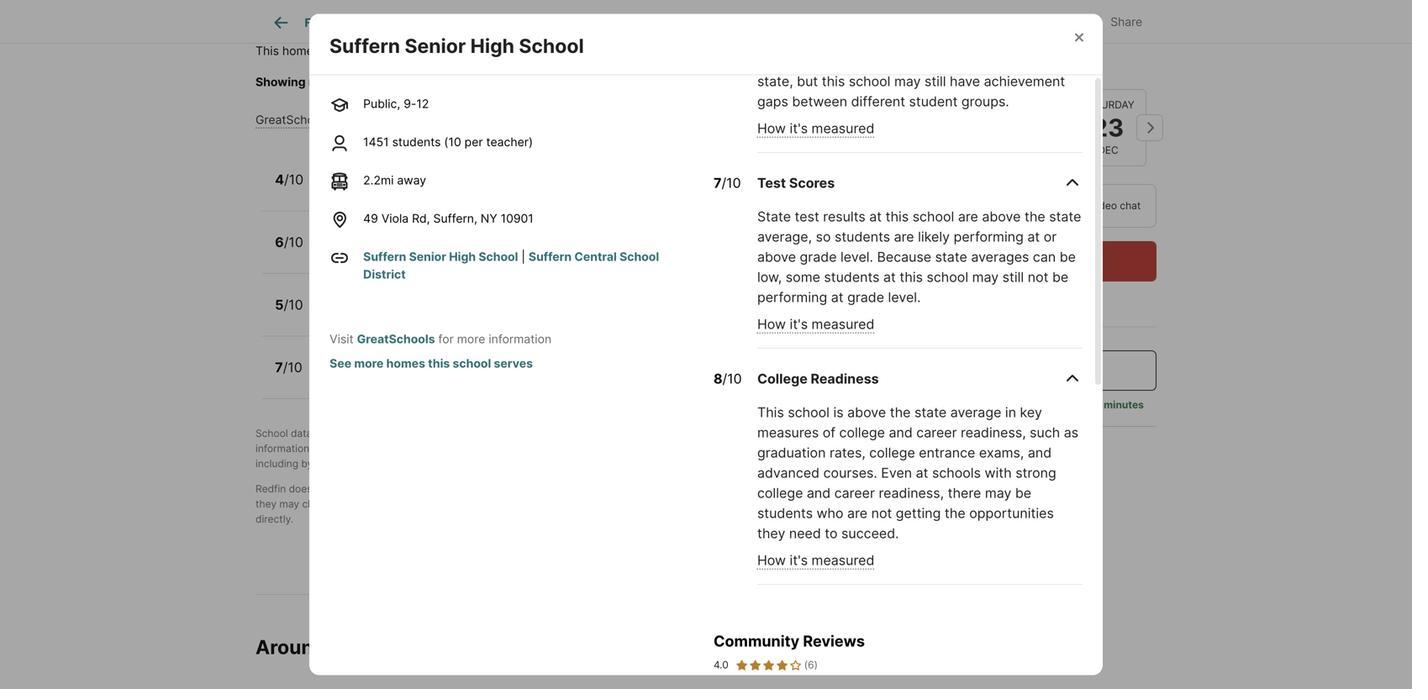 Task type: describe. For each thing, give the bounding box(es) containing it.
schools down conduct
[[445, 458, 482, 470]]

district inside suffern central school district
[[363, 267, 406, 281]]

cancel
[[935, 290, 966, 302]]

around
[[256, 635, 326, 659]]

1 tab from the left
[[348, 3, 431, 43]]

at left it's
[[831, 289, 844, 305]]

state test results at this school are above the state average, so students are likely performing at or above grade level.  because state averages can be low, some students at this school may still not be performing at grade level.
[[757, 208, 1081, 305]]

5 inside richard p connor elementary school public, k-5 • nearby school • 0.2mi
[[374, 182, 381, 197]]

community reviews
[[714, 632, 865, 650]]

2 vertical spatial college
[[757, 485, 803, 501]]

• down elementary
[[478, 182, 485, 197]]

at inside the this school is above the state average in key measures of college and career readiness, such as graduation rates, college entrance exams, and advanced courses.  even at schools with strong college and career readiness, there may be students who are not getting the opportunities they need to succeed.
[[916, 465, 928, 481]]

how it's measured for scores
[[757, 316, 874, 332]]

1 vertical spatial 7
[[275, 359, 283, 375]]

2 vertical spatial performing
[[757, 289, 827, 305]]

school inside richard p connor elementary school public, k-5 • nearby school • 0.2mi
[[518, 164, 563, 180]]

anytime
[[969, 290, 1006, 302]]

a right from
[[983, 399, 988, 411]]

richard
[[322, 164, 372, 180]]

3 tab from the left
[[551, 3, 679, 43]]

• up nonprofit
[[501, 370, 507, 385]]

test scores button
[[757, 160, 1082, 207]]

rating 4.0 out of 5 element
[[735, 658, 802, 673]]

2 their from the left
[[676, 443, 698, 455]]

offer
[[1037, 442, 1069, 458]]

1 vertical spatial performing
[[954, 229, 1024, 245]]

a right ,
[[454, 427, 460, 440]]

schools down renters
[[739, 443, 775, 455]]

k- inside 'montebello road school public, k-5 • nearby school • 1.1mi'
[[362, 245, 374, 259]]

0 vertical spatial college
[[839, 424, 885, 441]]

homes
[[386, 356, 425, 371]]

1 it's from the top
[[790, 120, 808, 136]]

reference
[[786, 483, 832, 495]]

courses.
[[823, 465, 877, 481]]

how for underserved students at this school are performing about as well as other students in the state, but this school may still have achievement gaps between different student groups.
[[757, 120, 786, 136]]

suffern senior high school |
[[363, 250, 529, 264]]

.
[[563, 44, 566, 58]]

1 vertical spatial state
[[935, 249, 967, 265]]

thursday
[[915, 99, 969, 111]]

as inside the this school is above the state average in key measures of college and career readiness, such as graduation rates, college entrance exams, and advanced courses.  even at schools with strong college and career readiness, there may be students who are not getting the opportunities they need to succeed.
[[1064, 424, 1078, 441]]

does
[[289, 483, 312, 495]]

public, inside 'suffern senior high school' dialog
[[363, 97, 400, 111]]

measures
[[757, 424, 819, 441]]

school down reference
[[766, 498, 797, 510]]

school up it's free, cancel anytime
[[927, 269, 968, 285]]

not up "change"
[[315, 483, 331, 495]]

students right some
[[824, 269, 880, 285]]

saturday
[[1082, 99, 1134, 111]]

the down "college readiness" dropdown button
[[890, 404, 911, 421]]

first
[[391, 443, 410, 455]]

at up can
[[1027, 229, 1040, 245]]

school up different
[[849, 73, 890, 89]]

this school is above the state average in key measures of college and career readiness, such as graduation rates, college entrance exams, and advanced courses.  even at schools with strong college and career readiness, there may be students who are not getting the opportunities they need to succeed.
[[757, 404, 1078, 542]]

schedule
[[979, 253, 1041, 269]]

accurate.
[[482, 498, 527, 510]]

or inside state test results at this school are above the state average, so students are likely performing at or above grade level.  because state averages can be low, some students at this school may still not be performing at grade level.
[[1044, 229, 1057, 245]]

0 horizontal spatial level.
[[840, 249, 873, 265]]

to inside first step, and conduct their own investigation to determine their desired schools or school districts, including by contacting and visiting the schools themselves.
[[612, 443, 622, 455]]

college readiness button
[[757, 355, 1082, 403]]

tour for tour via video chat
[[1050, 200, 1071, 212]]

1 vertical spatial grade
[[847, 289, 884, 305]]

contact
[[708, 498, 744, 510]]

1 horizontal spatial readiness,
[[961, 424, 1026, 441]]

and down ,
[[439, 443, 457, 455]]

k- inside richard p connor elementary school public, k-5 • nearby school • 0.2mi
[[362, 182, 374, 197]]

some
[[786, 269, 820, 285]]

suffern senior high school dialog
[[309, 0, 1103, 689]]

to left see on the left of the page
[[629, 75, 640, 89]]

the right check
[[479, 75, 497, 89]]

please
[[402, 75, 439, 89]]

share button
[[1073, 4, 1157, 38]]

chat
[[1120, 200, 1141, 212]]

next image
[[1136, 114, 1163, 141]]

are up because
[[894, 229, 914, 245]]

check
[[442, 75, 476, 89]]

low,
[[757, 269, 782, 285]]

may inside the this school is above the state average in key measures of college and career readiness, such as graduation rates, college entrance exams, and advanced courses.  even at schools with strong college and career readiness, there may be students who are not getting the opportunities they need to succeed.
[[985, 485, 1011, 501]]

/10 for this school is above the state average in key measures of college and career readiness, such as graduation rates, college entrance exams, and advanced courses.  even at schools with strong college and career readiness, there may be students who are not getting the opportunities they need to succeed.
[[722, 371, 742, 387]]

4 /10
[[275, 171, 304, 188]]

themselves.
[[484, 458, 542, 470]]

• left 1.1mi
[[478, 245, 485, 259]]

reviews
[[803, 632, 865, 650]]

1 horizontal spatial career
[[916, 424, 957, 441]]

see
[[643, 75, 663, 89]]

saturday 23 dec
[[1082, 99, 1134, 156]]

nearby inside 'montebello road school public, k-5 • nearby school • 1.1mi'
[[395, 245, 435, 259]]

as inside school service boundaries are intended to be used as a reference only; they may change and are not
[[764, 483, 775, 495]]

this right around
[[330, 635, 366, 659]]

0 vertical spatial state
[[1049, 208, 1081, 225]]

students down results
[[835, 229, 890, 245]]

is for data
[[315, 427, 323, 440]]

4.0
[[714, 659, 728, 671]]

the inside guaranteed to be accurate. to verify school enrollment eligibility, contact the school district directly.
[[747, 498, 763, 510]]

redfin does not endorse or guarantee this information.
[[256, 483, 516, 495]]

how for state test results at this school are above the state average, so students are likely performing at or above grade level.  because state averages can be low, some students at this school may still not be performing at grade level.
[[757, 316, 786, 332]]

a inside school service boundaries are intended to be used as a reference only; they may change and are not
[[778, 483, 784, 495]]

an
[[1017, 442, 1034, 458]]

students inside the this school is above the state average in key measures of college and career readiness, such as graduation rates, college entrance exams, and advanced courses.  even at schools with strong college and career readiness, there may be students who are not getting the opportunities they need to succeed.
[[757, 505, 813, 521]]

senior for suffern senior high school
[[405, 34, 466, 57]]

this up other
[[919, 33, 942, 49]]

are up averages
[[958, 208, 978, 225]]

own
[[526, 443, 546, 455]]

be right can
[[1060, 249, 1076, 265]]

and up redfin does not endorse or guarantee this information.
[[369, 458, 387, 470]]

greatschools link
[[357, 332, 435, 346]]

groups.
[[961, 93, 1009, 110]]

school inside school service boundaries are intended to be used as a reference only; they may change and are not
[[519, 483, 551, 495]]

/10 down 6 /10
[[284, 296, 303, 313]]

• left the away
[[385, 182, 391, 197]]

tour in person option
[[893, 184, 1016, 228]]

at up it's
[[883, 269, 896, 285]]

dec for friday
[[1015, 144, 1035, 156]]

senior for suffern senior high school public, 9-12 • serves this home • 2.2mi
[[374, 352, 417, 368]]

suffern up please
[[387, 44, 430, 58]]

is for home
[[317, 44, 326, 58]]

and up who
[[807, 485, 831, 501]]

friday
[[1008, 99, 1042, 111]]

this up groups.
[[968, 61, 1004, 84]]

schools right all
[[682, 75, 725, 89]]

2.2mi inside the suffern senior high school public, 9-12 • serves this home • 2.2mi
[[510, 370, 541, 385]]

may inside state test results at this school are above the state average, so students are likely performing at or above grade level.  because state averages can be low, some students at this school may still not be performing at grade level.
[[972, 269, 999, 285]]

this home is within the suffern central school district .
[[256, 44, 566, 58]]

a left first
[[382, 443, 388, 455]]

0 horizontal spatial readiness,
[[879, 485, 944, 501]]

8
[[714, 371, 722, 387]]

around this home
[[256, 635, 424, 659]]

at right results
[[869, 208, 882, 225]]

/10 for public, k-5 • nearby school • 1.1mi
[[284, 234, 303, 250]]

teacher)
[[486, 135, 533, 149]]

this up between
[[822, 73, 845, 89]]

49
[[363, 211, 378, 226]]

rd,
[[412, 211, 430, 226]]

as right well
[[919, 53, 933, 69]]

intended
[[666, 483, 708, 495]]

visit greatschools for more information
[[330, 332, 551, 346]]

it's for readiness
[[790, 552, 808, 569]]

boundaries
[[592, 483, 645, 495]]

/10 left see
[[283, 359, 302, 375]]

are down endorse
[[361, 498, 376, 510]]

this up free,
[[900, 269, 923, 285]]

student
[[909, 93, 958, 110]]

greatschools up step,
[[385, 427, 449, 440]]

this up gaps
[[772, 75, 793, 89]]

the down there at the bottom right of page
[[945, 505, 965, 521]]

montebello
[[322, 227, 396, 243]]

achievement
[[984, 73, 1065, 89]]

greatschools summary rating
[[256, 113, 425, 127]]

this up guaranteed
[[439, 483, 457, 495]]

schedule tour button
[[893, 241, 1157, 282]]

it's free, cancel anytime
[[893, 290, 1006, 302]]

tour for tour in person
[[929, 200, 951, 212]]

are inside underserved students at this school are performing about as well as other students in the state, but this school may still have achievement gaps between different student groups.
[[992, 33, 1012, 49]]

local
[[991, 399, 1013, 411]]

test
[[757, 175, 786, 191]]

1 measured from the top
[[812, 120, 874, 136]]

2.2mi away
[[363, 173, 426, 187]]

agent
[[1016, 399, 1044, 411]]

2 vertical spatial 5
[[275, 296, 284, 313]]

0 vertical spatial central
[[433, 44, 475, 58]]

used
[[738, 483, 761, 495]]

7 /10 inside 'suffern senior high school' dialog
[[714, 175, 741, 191]]

measured for readiness
[[812, 552, 874, 569]]

high for suffern senior high school |
[[449, 250, 476, 264]]

they inside school service boundaries are intended to be used as a reference only; they may change and are not
[[256, 498, 277, 510]]

start
[[981, 442, 1014, 458]]

directly.
[[256, 513, 293, 525]]

connor
[[387, 164, 436, 180]]

recommends
[[607, 427, 669, 440]]

home inside the suffern senior high school public, 9-12 • serves this home • 2.2mi
[[466, 370, 497, 385]]

central inside suffern central school district
[[574, 250, 617, 264]]

0 horizontal spatial more
[[354, 356, 384, 371]]

1 vertical spatial suffern central school district link
[[363, 250, 659, 281]]

showing
[[256, 75, 306, 89]]

this down visit greatschools for more information
[[428, 356, 450, 371]]

about
[[831, 53, 868, 69]]

school service boundaries are intended to be used as a reference only; they may change and are not
[[256, 483, 858, 510]]

who
[[817, 505, 843, 521]]

tour in person
[[929, 200, 999, 212]]

suffern senior high school element
[[329, 14, 604, 58]]

tour via video chat option
[[1016, 184, 1157, 228]]

and down you'll
[[889, 424, 913, 441]]

as left well
[[871, 53, 886, 69]]

be inside school service boundaries are intended to be used as a reference only; they may change and are not
[[723, 483, 735, 495]]

may inside underserved students at this school are performing about as well as other students in the state, but this school may still have achievement gaps between different student groups.
[[894, 73, 921, 89]]

students up achievement
[[975, 53, 1030, 69]]

person
[[965, 200, 999, 212]]

well
[[890, 53, 915, 69]]

redfin inside , a nonprofit organization. redfin recommends buyers and renters use greatschools information and ratings as a
[[574, 427, 604, 440]]

via
[[1074, 200, 1088, 212]]

results
[[823, 208, 865, 225]]

0 horizontal spatial redfin
[[256, 483, 286, 495]]

school inside the this school is above the state average in key measures of college and career readiness, such as graduation rates, college entrance exams, and advanced courses.  even at schools with strong college and career readiness, there may be students who are not getting the opportunities they need to succeed.
[[788, 404, 830, 421]]

in inside option
[[953, 200, 962, 212]]

the right within
[[366, 44, 384, 58]]

in right agent
[[1046, 399, 1055, 411]]

service
[[554, 483, 589, 495]]

likely
[[918, 229, 950, 245]]

average
[[950, 404, 1001, 421]]

are up enrollment
[[648, 483, 663, 495]]

free,
[[910, 290, 932, 302]]

enrollment
[[608, 498, 658, 510]]

college readiness
[[757, 371, 879, 387]]

public, 9-12
[[363, 97, 429, 111]]



Task type: vqa. For each thing, say whether or not it's contained in the screenshot.
Underserved students at this school are performing about as well as other students in the state, but this school may still have achievement gaps between different student groups.
yes



Task type: locate. For each thing, give the bounding box(es) containing it.
suffern for suffern senior high school |
[[363, 250, 406, 264]]

2 vertical spatial how
[[757, 552, 786, 569]]

information up serves
[[489, 332, 551, 346]]

it's
[[893, 290, 907, 302]]

0 horizontal spatial dec
[[931, 144, 952, 156]]

2 horizontal spatial dec
[[1098, 144, 1118, 156]]

3 how from the top
[[757, 552, 786, 569]]

9- up 'rating'
[[404, 97, 416, 111]]

1 horizontal spatial district
[[520, 44, 563, 58]]

how down used
[[757, 552, 786, 569]]

0 horizontal spatial tour
[[924, 61, 964, 84]]

data
[[291, 427, 312, 440]]

2.2mi left the away
[[363, 173, 394, 187]]

1 vertical spatial 7 /10
[[275, 359, 302, 375]]

0 horizontal spatial this
[[256, 44, 279, 58]]

2 tab from the left
[[431, 3, 551, 43]]

question
[[1016, 362, 1073, 379]]

senior for suffern senior high school |
[[409, 250, 446, 264]]

5 inside 'montebello road school public, k-5 • nearby school • 1.1mi'
[[374, 245, 381, 259]]

0 vertical spatial redfin
[[574, 427, 604, 440]]

high inside the suffern senior high school public, 9-12 • serves this home • 2.2mi
[[420, 352, 451, 368]]

/10 down 4 /10
[[284, 234, 303, 250]]

0 horizontal spatial still
[[925, 73, 946, 89]]

the inside first step, and conduct their own investigation to determine their desired schools or school districts, including by contacting and visiting the schools themselves.
[[427, 458, 442, 470]]

0 vertical spatial senior
[[405, 34, 466, 57]]

and up contacting
[[312, 443, 330, 455]]

2 tour from the left
[[1050, 200, 1071, 212]]

home
[[282, 44, 313, 58], [1009, 61, 1062, 84], [466, 370, 497, 385], [370, 635, 424, 659]]

ratings
[[333, 443, 366, 455]]

or inside first step, and conduct their own investigation to determine their desired schools or school districts, including by contacting and visiting the schools themselves.
[[778, 443, 788, 455]]

greatschools inside , a nonprofit organization. redfin recommends buyers and renters use greatschools information and ratings as a
[[784, 427, 848, 440]]

is inside the this school is above the state average in key measures of college and career readiness, such as graduation rates, college entrance exams, and advanced courses.  even at schools with strong college and career readiness, there may be students who are not getting the opportunities they need to succeed.
[[833, 404, 844, 421]]

0 vertical spatial 12
[[416, 97, 429, 111]]

go tour this home
[[893, 61, 1062, 84]]

summary
[[334, 113, 386, 127]]

2 nearby from the top
[[395, 245, 435, 259]]

schedule tour
[[979, 253, 1070, 269]]

0 vertical spatial readiness,
[[961, 424, 1026, 441]]

p
[[375, 164, 384, 180]]

1 dec from the left
[[931, 144, 952, 156]]

1 horizontal spatial district
[[800, 498, 833, 510]]

measured for scores
[[812, 316, 874, 332]]

all
[[667, 75, 679, 89]]

schools inside the this school is above the state average in key measures of college and career readiness, such as graduation rates, college entrance exams, and advanced courses.  even at schools with strong college and career readiness, there may be students who are not getting the opportunities they need to succeed.
[[932, 465, 981, 481]]

in inside underserved students at this school are performing about as well as other students in the state, but this school may still have achievement gaps between different student groups.
[[1034, 53, 1045, 69]]

away
[[397, 173, 426, 187]]

students up about
[[844, 33, 899, 49]]

2 how it's measured from the top
[[757, 316, 874, 332]]

suffern inside the suffern senior high school public, 9-12 • serves this home • 2.2mi
[[322, 352, 371, 368]]

and inside school service boundaries are intended to be used as a reference only; they may change and are not
[[340, 498, 358, 510]]

not inside school service boundaries are intended to be used as a reference only; they may change and are not
[[379, 498, 394, 510]]

1 horizontal spatial redfin
[[574, 427, 604, 440]]

1 horizontal spatial tour
[[1050, 200, 1071, 212]]

nearby
[[308, 75, 348, 89]]

advanced
[[757, 465, 820, 481]]

redfin up investigation
[[574, 427, 604, 440]]

dec down 23
[[1098, 144, 1118, 156]]

by inside first step, and conduct their own investigation to determine their desired schools or school districts, including by contacting and visiting the schools themselves.
[[301, 458, 313, 470]]

still inside state test results at this school are above the state average, so students are likely performing at or above grade level.  because state averages can be low, some students at this school may still not be performing at grade level.
[[1002, 269, 1024, 285]]

1 vertical spatial they
[[757, 525, 785, 542]]

2 vertical spatial or
[[375, 483, 385, 495]]

0 vertical spatial how it's measured
[[757, 120, 874, 136]]

school up other
[[946, 33, 988, 49]]

2 vertical spatial measured
[[812, 552, 874, 569]]

1 vertical spatial 2.2mi
[[510, 370, 541, 385]]

list box
[[893, 184, 1157, 228]]

0 horizontal spatial information
[[256, 443, 309, 455]]

the down step,
[[427, 458, 442, 470]]

7 inside 'suffern senior high school' dialog
[[714, 175, 722, 191]]

school down service
[[574, 498, 605, 510]]

is for school
[[833, 404, 844, 421]]

0 horizontal spatial district
[[363, 267, 406, 281]]

• down montebello
[[385, 245, 391, 259]]

0 vertical spatial more
[[457, 332, 485, 346]]

is left within
[[317, 44, 326, 58]]

1 horizontal spatial by
[[370, 427, 382, 440]]

2 vertical spatial state
[[914, 404, 947, 421]]

suffern,
[[433, 211, 477, 226]]

above inside the this school is above the state average in key measures of college and career readiness, such as graduation rates, college entrance exams, and advanced courses.  even at schools with strong college and career readiness, there may be students who are not getting the opportunities they need to succeed.
[[847, 404, 886, 421]]

0 horizontal spatial 2.2mi
[[363, 173, 394, 187]]

1 vertical spatial redfin
[[256, 483, 286, 495]]

greatschools summary rating link
[[256, 113, 425, 127]]

senior
[[405, 34, 466, 57], [409, 250, 446, 264], [374, 352, 417, 368]]

0 vertical spatial grade
[[800, 249, 837, 265]]

1 horizontal spatial 7
[[714, 175, 722, 191]]

measured down between
[[812, 120, 874, 136]]

level. down results
[[840, 249, 873, 265]]

are inside the this school is above the state average in key measures of college and career readiness, such as graduation rates, college entrance exams, and advanced courses.  even at schools with strong college and career readiness, there may be students who are not getting the opportunities they need to succeed.
[[847, 505, 867, 521]]

so
[[816, 229, 831, 245]]

suffern inside suffern central school district
[[529, 250, 572, 264]]

suffern right |
[[529, 250, 572, 264]]

9- inside 'suffern senior high school' dialog
[[404, 97, 416, 111]]

12
[[416, 97, 429, 111], [375, 370, 388, 385]]

1 vertical spatial or
[[778, 443, 788, 455]]

district down "."
[[540, 75, 579, 89]]

0 horizontal spatial tour
[[929, 200, 951, 212]]

may inside school service boundaries are intended to be used as a reference only; they may change and are not
[[279, 498, 299, 510]]

high down visit greatschools for more information
[[420, 352, 451, 368]]

state
[[757, 208, 791, 225]]

school up likely
[[913, 208, 954, 225]]

0 vertical spatial district
[[520, 44, 563, 58]]

1 horizontal spatial more
[[457, 332, 485, 346]]

not up succeed.
[[871, 505, 892, 521]]

high for suffern senior high school public, 9-12 • serves this home • 2.2mi
[[420, 352, 451, 368]]

to inside school service boundaries are intended to be used as a reference only; they may change and are not
[[711, 483, 720, 495]]

how down gaps
[[757, 120, 786, 136]]

information.
[[459, 483, 516, 495]]

state inside the this school is above the state average in key measures of college and career readiness, such as graduation rates, college entrance exams, and advanced courses.  even at schools with strong college and career readiness, there may be students who are not getting the opportunities they need to succeed.
[[914, 404, 947, 421]]

other
[[937, 53, 971, 69]]

be inside guaranteed to be accurate. to verify school enrollment eligibility, contact the school district directly.
[[467, 498, 479, 510]]

0 vertical spatial is
[[317, 44, 326, 58]]

2 how it's measured link from the top
[[757, 316, 874, 332]]

12 left serves
[[375, 370, 388, 385]]

school inside first step, and conduct their own investigation to determine their desired schools or school districts, including by contacting and visiting the schools themselves.
[[791, 443, 822, 455]]

1 vertical spatial tour
[[1044, 253, 1070, 269]]

graduation
[[757, 445, 826, 461]]

tour inside tour in person option
[[929, 200, 951, 212]]

as inside , a nonprofit organization. redfin recommends buyers and renters use greatschools information and ratings as a
[[369, 443, 380, 455]]

richard p connor elementary school public, k-5 • nearby school • 0.2mi
[[322, 164, 563, 197]]

in inside the this school is above the state average in key measures of college and career readiness, such as graduation rates, college entrance exams, and advanced courses.  even at schools with strong college and career readiness, there may be students who are not getting the opportunities they need to succeed.
[[1005, 404, 1016, 421]]

for
[[438, 332, 454, 346]]

0 vertical spatial 5
[[374, 182, 381, 197]]

/10 for state test results at this school are above the state average, so students are likely performing at or above grade level.  because state averages can be low, some students at this school may still not be performing at grade level.
[[722, 175, 741, 191]]

2 how from the top
[[757, 316, 786, 332]]

see more homes this school serves
[[330, 356, 533, 371]]

feed tab list
[[256, 0, 842, 43]]

0 vertical spatial or
[[1044, 229, 1057, 245]]

may down the does on the bottom of page
[[279, 498, 299, 510]]

state
[[1049, 208, 1081, 225], [935, 249, 967, 265], [914, 404, 947, 421]]

1 vertical spatial 5
[[374, 245, 381, 259]]

how it's measured link down between
[[757, 120, 874, 136]]

1 vertical spatial 9-
[[362, 370, 375, 385]]

how it's measured link down some
[[757, 316, 874, 332]]

2 dec from the left
[[1015, 144, 1035, 156]]

it's down between
[[790, 120, 808, 136]]

public, down schools.
[[363, 97, 400, 111]]

1 vertical spatial college
[[869, 445, 915, 461]]

minutes
[[1104, 399, 1144, 411]]

are
[[992, 33, 1012, 49], [958, 208, 978, 225], [894, 229, 914, 245], [648, 483, 663, 495], [361, 498, 376, 510], [847, 505, 867, 521]]

5 tab from the left
[[756, 3, 829, 43]]

are up go tour this home
[[992, 33, 1012, 49]]

2.2mi inside 'suffern senior high school' dialog
[[363, 173, 394, 187]]

not inside state test results at this school are above the state average, so students are likely performing at or above grade level.  because state averages can be low, some students at this school may still not be performing at grade level.
[[1028, 269, 1048, 285]]

tour
[[924, 61, 964, 84], [1044, 253, 1070, 269]]

0 vertical spatial career
[[916, 424, 957, 441]]

district inside guaranteed to be accurate. to verify school enrollment eligibility, contact the school district directly.
[[800, 498, 833, 510]]

1 vertical spatial level.
[[888, 289, 921, 305]]

public, inside 'montebello road school public, k-5 • nearby school • 1.1mi'
[[322, 245, 359, 259]]

be down information.
[[467, 498, 479, 510]]

nearby inside richard p connor elementary school public, k-5 • nearby school • 0.2mi
[[395, 182, 435, 197]]

nearby down road
[[395, 245, 435, 259]]

college
[[839, 424, 885, 441], [869, 445, 915, 461], [757, 485, 803, 501]]

/10 for public, k-5 • nearby school • 0.2mi
[[284, 171, 304, 188]]

students
[[844, 33, 899, 49], [975, 53, 1030, 69], [392, 135, 441, 149], [835, 229, 890, 245], [824, 269, 880, 285], [757, 505, 813, 521]]

1 vertical spatial career
[[834, 485, 875, 501]]

0 horizontal spatial district
[[540, 75, 579, 89]]

how it's measured for readiness
[[757, 552, 874, 569]]

1 their from the left
[[502, 443, 523, 455]]

1 vertical spatial above
[[757, 249, 796, 265]]

tour inside tour via video chat option
[[1050, 200, 1071, 212]]

school inside suffern central school district
[[619, 250, 659, 264]]

feed link
[[271, 13, 333, 33]]

1 vertical spatial district
[[363, 267, 406, 281]]

how it's measured down some
[[757, 316, 874, 332]]

1 how it's measured from the top
[[757, 120, 874, 136]]

tour left via
[[1050, 200, 1071, 212]]

information inside , a nonprofit organization. redfin recommends buyers and renters use greatschools information and ratings as a
[[256, 443, 309, 455]]

it's down need
[[790, 552, 808, 569]]

0 vertical spatial district
[[540, 75, 579, 89]]

0 vertical spatial level.
[[840, 249, 873, 265]]

guaranteed to be accurate. to verify school enrollment eligibility, contact the school district directly.
[[256, 498, 833, 525]]

3 how it's measured from the top
[[757, 552, 874, 569]]

public, inside richard p connor elementary school public, k-5 • nearby school • 0.2mi
[[322, 182, 359, 197]]

1 horizontal spatial 2.2mi
[[510, 370, 541, 385]]

suffern central school district link
[[387, 44, 563, 58], [363, 250, 659, 281]]

by
[[370, 427, 382, 440], [301, 458, 313, 470]]

website
[[582, 75, 626, 89]]

• left serves
[[391, 370, 398, 385]]

verify
[[544, 498, 571, 510]]

opportunities
[[969, 505, 1054, 521]]

dec for thursday
[[931, 144, 952, 156]]

career down the courses.
[[834, 485, 875, 501]]

1 vertical spatial by
[[301, 458, 313, 470]]

,
[[449, 427, 452, 440]]

this inside the suffern senior high school public, 9-12 • serves this home • 2.2mi
[[443, 370, 463, 385]]

2 vertical spatial how it's measured link
[[757, 552, 874, 569]]

tab up serving
[[679, 3, 756, 43]]

greatschools
[[256, 113, 330, 127], [357, 332, 435, 346], [385, 427, 449, 440], [784, 427, 848, 440]]

organization.
[[509, 427, 571, 440]]

at
[[903, 33, 915, 49], [869, 208, 882, 225], [1027, 229, 1040, 245], [883, 269, 896, 285], [831, 289, 844, 305], [916, 465, 928, 481]]

how for this school is above the state average in key measures of college and career readiness, such as graduation rates, college entrance exams, and advanced courses.  even at schools with strong college and career readiness, there may be students who are not getting the opportunities they need to succeed.
[[757, 552, 786, 569]]

provided
[[325, 427, 367, 440]]

, a nonprofit organization. redfin recommends buyers and renters use greatschools information and ratings as a
[[256, 427, 848, 455]]

5 down '6' at the top
[[275, 296, 284, 313]]

as
[[871, 53, 886, 69], [919, 53, 933, 69], [1064, 424, 1078, 441], [369, 443, 380, 455], [764, 483, 775, 495]]

3 measured from the top
[[812, 552, 874, 569]]

how it's measured
[[757, 120, 874, 136], [757, 316, 874, 332], [757, 552, 874, 569]]

1 horizontal spatial or
[[778, 443, 788, 455]]

school right check
[[500, 75, 537, 89]]

school inside the suffern senior high school public, 9-12 • serves this home • 2.2mi
[[454, 352, 499, 368]]

2 vertical spatial is
[[315, 427, 323, 440]]

tour for go
[[924, 61, 964, 84]]

23
[[1092, 113, 1124, 142]]

or
[[1044, 229, 1057, 245], [778, 443, 788, 455], [375, 483, 385, 495]]

but
[[797, 73, 818, 89]]

0 vertical spatial suffern central school district link
[[387, 44, 563, 58]]

be inside the this school is above the state average in key measures of college and career readiness, such as graduation rates, college entrance exams, and advanced courses.  even at schools with strong college and career readiness, there may be students who are not getting the opportunities they need to succeed.
[[1015, 485, 1031, 501]]

students down 'rating'
[[392, 135, 441, 149]]

go
[[893, 61, 920, 84]]

and up desired
[[707, 427, 725, 440]]

1 vertical spatial 12
[[375, 370, 388, 385]]

2 measured from the top
[[812, 316, 874, 332]]

underserved students at this school are performing about as well as other students in the state, but this school may still have achievement gaps between different student groups.
[[757, 33, 1070, 110]]

grade left it's
[[847, 289, 884, 305]]

0 vertical spatial 7 /10
[[714, 175, 741, 191]]

1 how it's measured link from the top
[[757, 120, 874, 136]]

feed
[[305, 15, 333, 30]]

1 horizontal spatial information
[[489, 332, 551, 346]]

serving
[[728, 75, 769, 89]]

this for this school is above the state average in key measures of college and career readiness, such as graduation rates, college entrance exams, and advanced courses.  even at schools with strong college and career readiness, there may be students who are not getting the opportunities they need to succeed.
[[757, 404, 784, 421]]

tour inside button
[[1044, 253, 1070, 269]]

1 vertical spatial k-
[[362, 245, 374, 259]]

12 down please
[[416, 97, 429, 111]]

this down test scores dropdown button
[[886, 208, 909, 225]]

schools up there at the bottom right of page
[[932, 465, 981, 481]]

0 horizontal spatial grade
[[800, 249, 837, 265]]

0 horizontal spatial above
[[757, 249, 796, 265]]

1 vertical spatial how it's measured link
[[757, 316, 874, 332]]

at inside underserved students at this school are performing about as well as other students in the state, but this school may still have achievement gaps between different student groups.
[[903, 33, 915, 49]]

at right even
[[916, 465, 928, 481]]

performing up averages
[[954, 229, 1024, 245]]

greatschools up homes
[[357, 332, 435, 346]]

home.
[[796, 75, 830, 89]]

to up contact
[[711, 483, 720, 495]]

0 vertical spatial k-
[[362, 182, 374, 197]]

grade
[[800, 249, 837, 265], [847, 289, 884, 305]]

suffern for suffern senior high school public, 9-12 • serves this home • 2.2mi
[[322, 352, 371, 368]]

0 horizontal spatial 9-
[[362, 370, 375, 385]]

you'll hear from a local agent in
[[906, 399, 1055, 411]]

central right |
[[574, 250, 617, 264]]

how it's measured link for scores
[[757, 316, 874, 332]]

their
[[502, 443, 523, 455], [676, 443, 698, 455]]

you'll
[[906, 399, 931, 411]]

this for this home is within the suffern central school district .
[[256, 44, 279, 58]]

or right endorse
[[375, 483, 385, 495]]

it's for scores
[[790, 316, 808, 332]]

1 vertical spatial measured
[[812, 316, 874, 332]]

be down can
[[1052, 269, 1068, 285]]

their up themselves.
[[502, 443, 523, 455]]

they inside the this school is above the state average in key measures of college and career readiness, such as graduation rates, college entrance exams, and advanced courses.  even at schools with strong college and career readiness, there may be students who are not getting the opportunities they need to succeed.
[[757, 525, 785, 542]]

still inside underserved students at this school are performing about as well as other students in the state, but this school may still have achievement gaps between different student groups.
[[925, 73, 946, 89]]

how it's measured link down need
[[757, 552, 874, 569]]

tour up "student"
[[924, 61, 964, 84]]

dec down friday
[[1015, 144, 1035, 156]]

suffern down montebello
[[363, 250, 406, 264]]

not inside the this school is above the state average in key measures of college and career readiness, such as graduation rates, college entrance exams, and advanced courses.  even at schools with strong college and career readiness, there may be students who are not getting the opportunities they need to succeed.
[[871, 505, 892, 521]]

2 it's from the top
[[790, 316, 808, 332]]

a inside button
[[1005, 362, 1013, 379]]

1 how from the top
[[757, 120, 786, 136]]

0 horizontal spatial 12
[[375, 370, 388, 385]]

0 horizontal spatial career
[[834, 485, 875, 501]]

district down reference
[[800, 498, 833, 510]]

career
[[916, 424, 957, 441], [834, 485, 875, 501]]

to inside guaranteed to be accurate. to verify school enrollment eligibility, contact the school district directly.
[[455, 498, 464, 510]]

to
[[530, 498, 541, 510]]

this right serves
[[443, 370, 463, 385]]

as up offer
[[1064, 424, 1078, 441]]

may down with
[[985, 485, 1011, 501]]

serves
[[401, 370, 439, 385]]

such
[[1030, 424, 1060, 441]]

and up strong
[[1028, 445, 1052, 461]]

high left 1.1mi
[[449, 250, 476, 264]]

0 vertical spatial above
[[982, 208, 1021, 225]]

1 horizontal spatial grade
[[847, 289, 884, 305]]

tab up this home is within the suffern central school district .
[[348, 3, 431, 43]]

district down 'montebello road school public, k-5 • nearby school • 1.1mi'
[[363, 267, 406, 281]]

tab
[[348, 3, 431, 43], [431, 3, 551, 43], [551, 3, 679, 43], [679, 3, 756, 43], [756, 3, 829, 43]]

information inside 'suffern senior high school' dialog
[[489, 332, 551, 346]]

1 vertical spatial readiness,
[[879, 485, 944, 501]]

tab up check
[[431, 3, 551, 43]]

greatschools down showing
[[256, 113, 330, 127]]

0 vertical spatial tour
[[924, 61, 964, 84]]

3 dec from the left
[[1098, 144, 1118, 156]]

by up the does on the bottom of page
[[301, 458, 313, 470]]

1451 students (10 per teacher)
[[363, 135, 533, 149]]

state down "college readiness" dropdown button
[[914, 404, 947, 421]]

list box containing tour in person
[[893, 184, 1157, 228]]

None button
[[904, 88, 980, 167], [987, 89, 1063, 166], [1070, 89, 1146, 166], [904, 88, 980, 167], [987, 89, 1063, 166], [1070, 89, 1146, 166]]

school inside richard p connor elementary school public, k-5 • nearby school • 0.2mi
[[438, 182, 475, 197]]

montebello road school public, k-5 • nearby school • 1.1mi
[[322, 227, 514, 259]]

redfin down including
[[256, 483, 286, 495]]

12 inside the suffern senior high school public, 9-12 • serves this home • 2.2mi
[[375, 370, 388, 385]]

as right ratings
[[369, 443, 380, 455]]

1 horizontal spatial 12
[[416, 97, 429, 111]]

they
[[256, 498, 277, 510], [757, 525, 785, 542]]

3 how it's measured link from the top
[[757, 552, 874, 569]]

to inside the this school is above the state average in key measures of college and career readiness, such as graduation rates, college entrance exams, and advanced courses.  even at schools with strong college and career readiness, there may be students who are not getting the opportunities they need to succeed.
[[825, 525, 838, 542]]

how
[[757, 120, 786, 136], [757, 316, 786, 332], [757, 552, 786, 569]]

/10
[[284, 171, 304, 188], [722, 175, 741, 191], [284, 234, 303, 250], [284, 296, 303, 313], [283, 359, 302, 375], [722, 371, 742, 387]]

readiness,
[[961, 424, 1026, 441], [879, 485, 944, 501]]

college
[[757, 371, 808, 387]]

public, inside the suffern senior high school public, 9-12 • serves this home • 2.2mi
[[322, 370, 359, 385]]

the
[[366, 44, 384, 58], [1049, 53, 1070, 69], [479, 75, 497, 89], [1025, 208, 1045, 225], [890, 404, 911, 421], [427, 458, 442, 470], [747, 498, 763, 510], [945, 505, 965, 521]]

renters
[[728, 427, 761, 440]]

1 horizontal spatial 9-
[[404, 97, 416, 111]]

suffern for suffern central school district
[[529, 250, 572, 264]]

their down buyers
[[676, 443, 698, 455]]

the inside state test results at this school are above the state average, so students are likely performing at or above grade level.  because state averages can be low, some students at this school may still not be performing at grade level.
[[1025, 208, 1045, 225]]

2 vertical spatial how it's measured
[[757, 552, 874, 569]]

in up achievement
[[1034, 53, 1045, 69]]

suffern senior high school
[[329, 34, 584, 57]]

high up check
[[470, 34, 514, 57]]

tour for schedule
[[1044, 253, 1070, 269]]

information
[[489, 332, 551, 346], [256, 443, 309, 455]]

1 vertical spatial senior
[[409, 250, 446, 264]]

between
[[792, 93, 847, 110]]

|
[[521, 250, 525, 264]]

guarantee
[[388, 483, 436, 495]]

not
[[1028, 269, 1048, 285], [315, 483, 331, 495], [379, 498, 394, 510], [871, 505, 892, 521]]

how it's measured link for readiness
[[757, 552, 874, 569]]

as right used
[[764, 483, 775, 495]]

dec inside saturday 23 dec
[[1098, 144, 1118, 156]]

2 vertical spatial senior
[[374, 352, 417, 368]]

1 tour from the left
[[929, 200, 951, 212]]

1 vertical spatial how it's measured
[[757, 316, 874, 332]]

how down low,
[[757, 316, 786, 332]]

high for suffern senior high school
[[470, 34, 514, 57]]

0 horizontal spatial by
[[301, 458, 313, 470]]

12 inside 'suffern senior high school' dialog
[[416, 97, 429, 111]]

still
[[925, 73, 946, 89], [1002, 269, 1024, 285]]

1 k- from the top
[[362, 182, 374, 197]]

college down advanced
[[757, 485, 803, 501]]

readiness, up the 'start'
[[961, 424, 1026, 441]]

nearby down connor
[[395, 182, 435, 197]]

0 horizontal spatial their
[[502, 443, 523, 455]]

buyers
[[672, 427, 704, 440]]

the inside underserved students at this school are performing about as well as other students in the state, but this school may still have achievement gaps between different student groups.
[[1049, 53, 1070, 69]]

2 horizontal spatial above
[[982, 208, 1021, 225]]

2 vertical spatial it's
[[790, 552, 808, 569]]

suffern for suffern senior high school
[[329, 34, 400, 57]]

school down for
[[453, 356, 491, 371]]

0 vertical spatial by
[[370, 427, 382, 440]]

a right ask
[[1005, 362, 1013, 379]]

high
[[470, 34, 514, 57], [449, 250, 476, 264], [420, 352, 451, 368]]

1 horizontal spatial above
[[847, 404, 886, 421]]

this inside the this school is above the state average in key measures of college and career readiness, such as graduation rates, college entrance exams, and advanced courses.  even at schools with strong college and career readiness, there may be students who are not getting the opportunities they need to succeed.
[[757, 404, 784, 421]]

school inside 'montebello road school public, k-5 • nearby school • 1.1mi'
[[436, 227, 481, 243]]

1 vertical spatial how
[[757, 316, 786, 332]]

greatschools inside 'suffern senior high school' dialog
[[357, 332, 435, 346]]

2 k- from the top
[[362, 245, 374, 259]]

0 horizontal spatial 7 /10
[[275, 359, 302, 375]]

1 nearby from the top
[[395, 182, 435, 197]]

performing inside underserved students at this school are performing about as well as other students in the state, but this school may still have achievement gaps between different student groups.
[[757, 53, 827, 69]]

2.2mi
[[363, 173, 394, 187], [510, 370, 541, 385]]

school
[[519, 34, 584, 57], [478, 44, 518, 58], [518, 164, 563, 180], [436, 227, 481, 243], [479, 250, 518, 264], [619, 250, 659, 264], [454, 352, 499, 368], [256, 427, 288, 440], [519, 483, 551, 495]]

to down information.
[[455, 498, 464, 510]]

4 tab from the left
[[679, 3, 756, 43]]

rating
[[389, 113, 425, 127]]

senior inside the suffern senior high school public, 9-12 • serves this home • 2.2mi
[[374, 352, 417, 368]]

this up use
[[757, 404, 784, 421]]

1 horizontal spatial 7 /10
[[714, 175, 741, 191]]

can
[[1033, 249, 1056, 265]]

3 it's from the top
[[790, 552, 808, 569]]

0 vertical spatial 2.2mi
[[363, 173, 394, 187]]

9- inside the suffern senior high school public, 9-12 • serves this home • 2.2mi
[[362, 370, 375, 385]]

1 vertical spatial this
[[757, 404, 784, 421]]

school inside 'montebello road school public, k-5 • nearby school • 1.1mi'
[[438, 245, 475, 259]]

test scores
[[757, 175, 835, 191]]

central up check
[[433, 44, 475, 58]]

are up succeed.
[[847, 505, 867, 521]]



